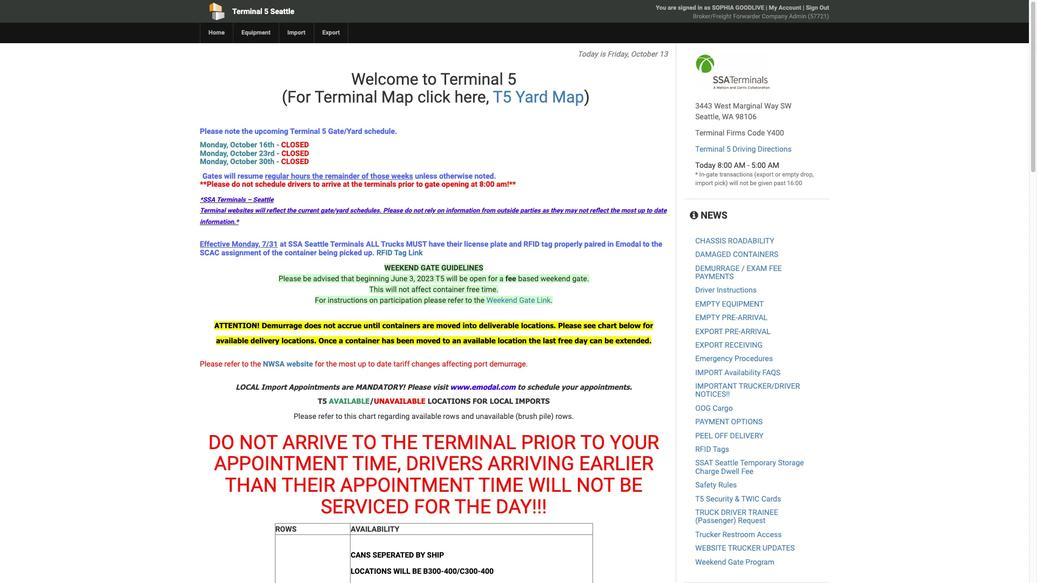 Task type: vqa. For each thing, say whether or not it's contained in the screenshot.
vessels
no



Task type: describe. For each thing, give the bounding box(es) containing it.
2 horizontal spatial available
[[463, 337, 496, 345]]

noted.
[[475, 172, 496, 180]]

please inside the please note the upcoming terminal 5 gate/yard schedule. monday, october 16th - closed monday, october 23rd - closed monday, october 30th - closed
[[200, 127, 223, 136]]

will down guidelines
[[446, 274, 458, 283]]

be down guidelines
[[460, 274, 468, 283]]

not left rely
[[414, 207, 423, 215]]

cans
[[351, 551, 371, 560]]

please inside weekend gate guidelines please be advised that beginning june 3, 2023 t5 will be open for a fee based weekend gate. this will not affect container free time. for instructions on participation please refer to the weekend gate link .
[[279, 274, 301, 283]]

weekend gate guidelines please be advised that beginning june 3, 2023 t5 will be open for a fee based weekend gate. this will not affect container free time. for instructions on participation please refer to the weekend gate link .
[[279, 264, 589, 305]]

most inside *ssa terminals – seattle terminal websites will reflect the current gate/yard schedules. please do not rely on information from outside parties as they may not reflect the most up to date information.*
[[621, 207, 636, 215]]

appointments.
[[580, 383, 632, 392]]

(export
[[755, 171, 774, 178]]

be inside do not arrive to the terminal prior to your appointment time, drivers arriving earlier than their appointment time will not be serviced for the day!!!
[[620, 474, 643, 497]]

0 horizontal spatial the
[[381, 432, 418, 454]]

seattle inside at ssa seattle terminals all trucks must have their license plate and rfid tag properly paired in emodal to the scac assignment of the container being picked up.
[[305, 240, 329, 249]]

and inside at ssa seattle terminals all trucks must have their license plate and rfid tag properly paired in emodal to the scac assignment of the container being picked up.
[[509, 240, 522, 249]]

free inside weekend gate guidelines please be advised that beginning june 3, 2023 t5 will be open for a fee based weekend gate. this will not affect container free time. for instructions on participation please refer to the weekend gate link .
[[467, 285, 480, 294]]

1 vertical spatial arrival
[[741, 327, 771, 336]]

*
[[696, 171, 698, 178]]

to inside welcome to terminal 5 (for terminal map click here, t5 yard map )
[[423, 70, 437, 89]]

1 vertical spatial up
[[358, 360, 366, 369]]

been
[[397, 337, 414, 345]]

the left nwsa
[[250, 360, 261, 369]]

otherwise
[[439, 172, 473, 180]]

participation
[[380, 296, 422, 305]]

www.emodal.com
[[450, 383, 516, 392]]

1 horizontal spatial not
[[577, 474, 615, 497]]

gate
[[421, 264, 440, 272]]

cargo
[[713, 404, 733, 413]]

do not arrive to the terminal prior to your appointment time, drivers arriving earlier than their appointment time will not be serviced for the day!!!
[[208, 432, 659, 518]]

for
[[315, 296, 326, 305]]

rfid tag link link
[[377, 248, 425, 257]]

3 closed from the top
[[281, 157, 309, 166]]

does
[[304, 321, 321, 330]]

be inside today                                                                                                                                                                                                                                                                                                                                                                                                                                                                                                                                                                                                                                                                                                           8:00 am - 5:00 am * in-gate transactions (export or empty drop, import pick) will not be given past 16:00
[[750, 180, 757, 187]]

5 inside the please note the upcoming terminal 5 gate/yard schedule. monday, october 16th - closed monday, october 23rd - closed monday, october 30th - closed
[[322, 127, 326, 136]]

t5 inside local import appointments are mandatory! please visit www.emodal.com to schedule your appointments. t5 available / unavailable locations for local imports
[[318, 397, 327, 406]]

1 empty from the top
[[696, 300, 720, 308]]

5 inside welcome to terminal 5 (for terminal map click here, t5 yard map )
[[507, 70, 517, 89]]

driver
[[696, 286, 715, 295]]

t5 inside weekend gate guidelines please be advised that beginning june 3, 2023 t5 will be open for a fee based weekend gate. this will not affect container free time. for instructions on participation please refer to the weekend gate link .
[[436, 274, 445, 283]]

gate inside chassis roadability damaged containers demurrage / exam fee payments driver instructions empty equipment empty pre-arrival export pre-arrival export receiving emergency procedures import availability faqs important trucker/driver notices!! oog cargo payment options peel off delivery rfid tags ssat seattle temporary storage charge dwell fee safety rules t5 security & twic cards truck driver trainee (passenger) request trucker restroom access website trucker updates weekend gate program
[[728, 558, 744, 567]]

west
[[714, 102, 731, 110]]

1 | from the left
[[766, 4, 768, 11]]

will inside gates will resume regular hours the remainder of those weeks unless otherwise noted. **please do not schedule drivers to arrive at the terminals prior to gate opening at 8:00 am!**
[[224, 172, 236, 180]]

you are signed in as sophia goodlive | my account | sign out broker/freight forwarder company admin (57721)
[[656, 4, 829, 20]]

mandatory!
[[355, 383, 405, 392]]

be left "advised"
[[303, 274, 311, 283]]

0 horizontal spatial available
[[216, 337, 249, 345]]

trucks
[[381, 240, 404, 249]]

1 vertical spatial will
[[393, 567, 411, 576]]

payments
[[696, 272, 734, 281]]

rfid inside at ssa seattle terminals all trucks must have their license plate and rfid tag properly paired in emodal to the scac assignment of the container being picked up.
[[524, 240, 540, 249]]

safety
[[696, 481, 717, 490]]

driving
[[733, 145, 756, 153]]

accrue
[[338, 321, 362, 330]]

terminals inside at ssa seattle terminals all trucks must have their license plate and rfid tag properly paired in emodal to the scac assignment of the container being picked up.
[[330, 240, 364, 249]]

plate
[[490, 240, 507, 249]]

home link
[[200, 23, 233, 43]]

of inside at ssa seattle terminals all trucks must have their license plate and rfid tag properly paired in emodal to the scac assignment of the container being picked up.
[[263, 248, 270, 257]]

import
[[696, 180, 713, 187]]

the right emodal
[[652, 240, 663, 249]]

nwsa
[[263, 360, 285, 369]]

1 map from the left
[[382, 88, 414, 106]]

drop,
[[801, 171, 814, 178]]

the inside the please note the upcoming terminal 5 gate/yard schedule. monday, october 16th - closed monday, october 23rd - closed monday, october 30th - closed
[[242, 127, 253, 136]]

delivery
[[251, 337, 280, 345]]

- right 23rd
[[277, 149, 280, 158]]

is
[[600, 50, 606, 58]]

may
[[565, 207, 577, 215]]

will inside today                                                                                                                                                                                                                                                                                                                                                                                                                                                                                                                                                                                                                                                                                                           8:00 am - 5:00 am * in-gate transactions (export or empty drop, import pick) will not be given past 16:00
[[730, 180, 739, 187]]

export
[[322, 29, 340, 36]]

8:00 inside gates will resume regular hours the remainder of those weeks unless otherwise noted. **please do not schedule drivers to arrive at the terminals prior to gate opening at 8:00 am!**
[[480, 180, 495, 189]]

am!**
[[497, 180, 516, 189]]

schedule inside gates will resume regular hours the remainder of those weeks unless otherwise noted. **please do not schedule drivers to arrive at the terminals prior to gate opening at 8:00 am!**
[[255, 180, 286, 189]]

gate inside today                                                                                                                                                                                                                                                                                                                                                                                                                                                                                                                                                                                                                                                                                                           8:00 am - 5:00 am * in-gate transactions (export or empty drop, import pick) will not be given past 16:00
[[706, 171, 718, 178]]

1 horizontal spatial locations.
[[521, 321, 556, 330]]

0 vertical spatial arrival
[[738, 313, 768, 322]]

1 vertical spatial local
[[490, 397, 513, 406]]

safety rules link
[[696, 481, 737, 490]]

to inside attention! demurrage does not accrue until containers are moved into deliverable locations. please see chart below for available delivery locations. once a container has been moved to an available location the last free day can be extended.
[[443, 337, 450, 345]]

temporary
[[740, 459, 776, 468]]

peel off delivery link
[[696, 432, 764, 440]]

t5 inside welcome to terminal 5 (for terminal map click here, t5 yard map )
[[493, 88, 512, 106]]

regarding
[[378, 412, 410, 421]]

a inside attention! demurrage does not accrue until containers are moved into deliverable locations. please see chart below for available delivery locations. once a container has been moved to an available location the last free day can be extended.
[[339, 337, 343, 345]]

than
[[225, 474, 277, 497]]

weekend inside chassis roadability damaged containers demurrage / exam fee payments driver instructions empty equipment empty pre-arrival export pre-arrival export receiving emergency procedures import availability faqs important trucker/driver notices!! oog cargo payment options peel off delivery rfid tags ssat seattle temporary storage charge dwell fee safety rules t5 security & twic cards truck driver trainee (passenger) request trucker restroom access website trucker updates weekend gate program
[[696, 558, 726, 567]]

0 vertical spatial moved
[[436, 321, 461, 330]]

on inside weekend gate guidelines please be advised that beginning june 3, 2023 t5 will be open for a fee based weekend gate. this will not affect container free time. for instructions on participation please refer to the weekend gate link .
[[370, 296, 378, 305]]

–
[[247, 196, 251, 204]]

chassis roadability damaged containers demurrage / exam fee payments driver instructions empty equipment empty pre-arrival export pre-arrival export receiving emergency procedures import availability faqs important trucker/driver notices!! oog cargo payment options peel off delivery rfid tags ssat seattle temporary storage charge dwell fee safety rules t5 security & twic cards truck driver trainee (passenger) request trucker restroom access website trucker updates weekend gate program
[[696, 237, 804, 567]]

to left nwsa
[[242, 360, 249, 369]]

0 horizontal spatial rfid
[[377, 248, 393, 257]]

2 horizontal spatial at
[[471, 180, 478, 189]]

0 horizontal spatial locations
[[351, 567, 392, 576]]

to up mandatory! in the bottom left of the page
[[368, 360, 375, 369]]

t5 security & twic cards link
[[696, 495, 781, 503]]

0 horizontal spatial locations.
[[282, 337, 317, 345]]

october down note
[[230, 141, 257, 149]]

location
[[498, 337, 527, 345]]

as inside *ssa terminals – seattle terminal websites will reflect the current gate/yard schedules. please do not rely on information from outside parties as they may not reflect the most up to date information.*
[[542, 207, 549, 215]]

are inside the you are signed in as sophia goodlive | my account | sign out broker/freight forwarder company admin (57721)
[[668, 4, 677, 11]]

demurrage / exam fee payments link
[[696, 264, 782, 281]]

instructions
[[717, 286, 757, 295]]

friday,
[[608, 50, 629, 58]]

the right hours
[[312, 172, 323, 180]]

1 reflect from the left
[[266, 207, 285, 215]]

arrive
[[282, 432, 348, 454]]

containers
[[733, 250, 779, 259]]

rfid tag link
[[377, 248, 425, 257]]

please inside attention! demurrage does not accrue until containers are moved into deliverable locations. please see chart below for available delivery locations. once a container has been moved to an available location the last free day can be extended.
[[558, 321, 582, 330]]

notices!!
[[696, 390, 730, 399]]

1 vertical spatial moved
[[416, 337, 441, 345]]

refer for please refer to this chart regarding available rows and unavailable (brush pile) rows.
[[318, 412, 334, 421]]

important
[[696, 382, 737, 391]]

not right may
[[579, 207, 588, 215]]

0 horizontal spatial and
[[462, 412, 474, 421]]

0 horizontal spatial chart
[[359, 412, 376, 421]]

a inside weekend gate guidelines please be advised that beginning june 3, 2023 t5 will be open for a fee based weekend gate. this will not affect container free time. for instructions on participation please refer to the weekend gate link .
[[500, 274, 504, 283]]

1 vertical spatial pre-
[[725, 327, 741, 336]]

- right '30th'
[[276, 157, 279, 166]]

this
[[344, 412, 357, 421]]

gate inside gates will resume regular hours the remainder of those weeks unless otherwise noted. **please do not schedule drivers to arrive at the terminals prior to gate opening at 8:00 am!**
[[425, 180, 440, 189]]

being
[[319, 248, 338, 257]]

2 vertical spatial for
[[315, 360, 324, 369]]

october left 13
[[631, 50, 658, 58]]

weekend
[[384, 264, 419, 272]]

attention! demurrage does not accrue until containers are moved into deliverable locations. please see chart below for available delivery locations. once a container has been moved to an available location the last free day can be extended.
[[214, 321, 653, 345]]

2 | from the left
[[803, 4, 805, 11]]

1 horizontal spatial available
[[412, 412, 441, 421]]

be inside attention! demurrage does not accrue until containers are moved into deliverable locations. please see chart below for available delivery locations. once a container has been moved to an available location the last free day can be extended.
[[605, 337, 614, 345]]

for inside local import appointments are mandatory! please visit www.emodal.com to schedule your appointments. t5 available / unavailable locations for local imports
[[473, 397, 488, 406]]

seattle inside *ssa terminals – seattle terminal websites will reflect the current gate/yard schedules. please do not rely on information from outside parties as they may not reflect the most up to date information.*
[[253, 196, 274, 204]]

trucker
[[696, 531, 721, 539]]

click
[[418, 88, 451, 106]]

website
[[696, 544, 727, 553]]

gate inside weekend gate guidelines please be advised that beginning june 3, 2023 t5 will be open for a fee based weekend gate. this will not affect container free time. for instructions on participation please refer to the weekend gate link .
[[519, 296, 535, 305]]

in inside the you are signed in as sophia goodlive | my account | sign out broker/freight forwarder company admin (57721)
[[698, 4, 703, 11]]

equipment
[[242, 29, 271, 36]]

(57721)
[[808, 13, 829, 20]]

the left ssa
[[272, 248, 283, 257]]

schedule inside local import appointments are mandatory! please visit www.emodal.com to schedule your appointments. t5 available / unavailable locations for local imports
[[527, 383, 559, 392]]

5 left the driving
[[727, 145, 731, 153]]

damaged containers link
[[696, 250, 779, 259]]

oog cargo link
[[696, 404, 733, 413]]

to right prior
[[416, 180, 423, 189]]

weekend gate link link
[[487, 296, 551, 305]]

access
[[757, 531, 782, 539]]

october up resume
[[230, 157, 257, 166]]

resume
[[238, 172, 263, 180]]

october left 23rd
[[230, 149, 257, 158]]

y400
[[767, 129, 784, 137]]

equipment link
[[233, 23, 279, 43]]

seattle,
[[696, 112, 720, 121]]

account
[[779, 4, 802, 11]]

1 am from the left
[[734, 161, 746, 170]]

1 horizontal spatial the
[[455, 496, 491, 518]]

tag
[[542, 240, 553, 249]]

2 empty from the top
[[696, 313, 720, 322]]

0 horizontal spatial most
[[339, 360, 356, 369]]

chart inside attention! demurrage does not accrue until containers are moved into deliverable locations. please see chart below for available delivery locations. once a container has been moved to an available location the last free day can be extended.
[[598, 321, 617, 330]]

export link
[[314, 23, 348, 43]]

twic
[[742, 495, 760, 503]]

prior
[[398, 180, 414, 189]]

ssat seattle temporary storage charge dwell fee link
[[696, 459, 804, 476]]

0 horizontal spatial be
[[412, 567, 421, 576]]

0 horizontal spatial local
[[236, 383, 259, 392]]

an
[[452, 337, 461, 345]]

*ssa
[[200, 196, 215, 204]]

terminal inside *ssa terminals – seattle terminal websites will reflect the current gate/yard schedules. please do not rely on information from outside parties as they may not reflect the most up to date information.*
[[200, 207, 226, 215]]

will down june
[[386, 285, 397, 294]]

in inside at ssa seattle terminals all trucks must have their license plate and rfid tag properly paired in emodal to the scac assignment of the container being picked up.
[[608, 240, 614, 249]]

0 vertical spatial import
[[287, 29, 306, 36]]

container inside attention! demurrage does not accrue until containers are moved into deliverable locations. please see chart below for available delivery locations. once a container has been moved to an available location the last free day can be extended.
[[345, 337, 380, 345]]

to inside weekend gate guidelines please be advised that beginning june 3, 2023 t5 will be open for a fee based weekend gate. this will not affect container free time. for instructions on participation please refer to the weekend gate link .
[[466, 296, 472, 305]]

that
[[341, 274, 354, 283]]

emergency
[[696, 355, 733, 363]]

the left the current
[[287, 207, 296, 215]]

the down once
[[326, 360, 337, 369]]

5 up equipment
[[264, 7, 269, 16]]

2 reflect from the left
[[590, 207, 609, 215]]

rows
[[275, 525, 297, 534]]

0 vertical spatial pre-
[[722, 313, 738, 322]]

signed
[[678, 4, 696, 11]]

locations inside local import appointments are mandatory! please visit www.emodal.com to schedule your appointments. t5 available / unavailable locations for local imports
[[428, 397, 471, 406]]

2 export from the top
[[696, 341, 723, 350]]

terminal inside terminal 5 seattle link
[[232, 7, 262, 16]]

rules
[[719, 481, 737, 490]]

rely
[[425, 207, 435, 215]]

seattle inside chassis roadability damaged containers demurrage / exam fee payments driver instructions empty equipment empty pre-arrival export pre-arrival export receiving emergency procedures import availability faqs important trucker/driver notices!! oog cargo payment options peel off delivery rfid tags ssat seattle temporary storage charge dwell fee safety rules t5 security & twic cards truck driver trainee (passenger) request trucker restroom access website trucker updates weekend gate program
[[715, 459, 739, 468]]

can
[[590, 337, 603, 345]]

empty
[[782, 171, 799, 178]]

marginal
[[733, 102, 763, 110]]



Task type: locate. For each thing, give the bounding box(es) containing it.
0 horizontal spatial to
[[352, 432, 377, 454]]

1 horizontal spatial on
[[437, 207, 444, 215]]

b300-
[[423, 567, 444, 576]]

on down this at the left of the page
[[370, 296, 378, 305]]

be right can
[[605, 337, 614, 345]]

import inside local import appointments are mandatory! please visit www.emodal.com to schedule your appointments. t5 available / unavailable locations for local imports
[[261, 383, 287, 392]]

0 vertical spatial as
[[704, 4, 711, 11]]

1 horizontal spatial for
[[473, 397, 488, 406]]

0 vertical spatial /
[[742, 264, 745, 273]]

0 horizontal spatial |
[[766, 4, 768, 11]]

1 vertical spatial gate
[[728, 558, 744, 567]]

t5 right 2023
[[436, 274, 445, 283]]

export
[[696, 327, 723, 336], [696, 341, 723, 350]]

up up mandatory! in the bottom left of the page
[[358, 360, 366, 369]]

or
[[775, 171, 781, 178]]

0 vertical spatial refer
[[448, 296, 464, 305]]

1 horizontal spatial to
[[581, 432, 605, 454]]

date
[[654, 207, 667, 215], [377, 360, 392, 369]]

seattle down tags
[[715, 459, 739, 468]]

1 horizontal spatial /
[[742, 264, 745, 273]]

at right opening on the top left
[[471, 180, 478, 189]]

nwsa website link
[[263, 360, 313, 369]]

2 horizontal spatial rfid
[[696, 445, 711, 454]]

fee
[[769, 264, 782, 273]]

up
[[638, 207, 645, 215], [358, 360, 366, 369]]

0 vertical spatial for
[[488, 274, 498, 283]]

0 horizontal spatial of
[[263, 248, 270, 257]]

most up available
[[339, 360, 356, 369]]

affecting
[[442, 360, 472, 369]]

not inside today                                                                                                                                                                                                                                                                                                                                                                                                                                                                                                                                                                                                                                                                                                           8:00 am - 5:00 am * in-gate transactions (export or empty drop, import pick) will not be given past 16:00
[[740, 180, 749, 187]]

1 vertical spatial for
[[643, 321, 653, 330]]

moved up an
[[436, 321, 461, 330]]

5:00
[[752, 161, 766, 170]]

container down until
[[345, 337, 380, 345]]

terminal 5 seattle
[[232, 7, 295, 16]]

refer down attention!
[[224, 360, 240, 369]]

are up available
[[342, 383, 353, 392]]

1 vertical spatial do
[[405, 207, 412, 215]]

locations will be b300-400/c300-400
[[351, 567, 494, 576]]

terminal 5 seattle image
[[696, 54, 771, 90]]

info circle image
[[690, 211, 699, 220]]

parties
[[520, 207, 541, 215]]

of left those
[[362, 172, 369, 180]]

in right "paired"
[[608, 240, 614, 249]]

8:00 left am!**
[[480, 180, 495, 189]]

0 horizontal spatial link
[[409, 248, 423, 257]]

/ inside local import appointments are mandatory! please visit www.emodal.com to schedule your appointments. t5 available / unavailable locations for local imports
[[370, 397, 374, 406]]

will inside *ssa terminals – seattle terminal websites will reflect the current gate/yard schedules. please do not rely on information from outside parties as they may not reflect the most up to date information.*
[[255, 207, 265, 215]]

1 vertical spatial locations
[[351, 567, 392, 576]]

rows.
[[556, 412, 574, 421]]

available down attention!
[[216, 337, 249, 345]]

payment
[[696, 418, 730, 426]]

arrival down equipment
[[738, 313, 768, 322]]

1 closed from the top
[[281, 141, 309, 149]]

1 vertical spatial container
[[433, 285, 465, 294]]

gate down based
[[519, 296, 535, 305]]

demurrage
[[696, 264, 740, 273]]

8:00 inside today                                                                                                                                                                                                                                                                                                                                                                                                                                                                                                                                                                                                                                                                                                           8:00 am - 5:00 am * in-gate transactions (export or empty drop, import pick) will not be given past 16:00
[[718, 161, 732, 170]]

empty down driver
[[696, 300, 720, 308]]

www.emodal.com link
[[450, 383, 516, 392]]

do left rely
[[405, 207, 412, 215]]

their
[[282, 474, 335, 497]]

most
[[621, 207, 636, 215], [339, 360, 356, 369]]

effective monday, 7/31
[[200, 240, 278, 249]]

0 horizontal spatial not
[[239, 432, 278, 454]]

for inside attention! demurrage does not accrue until containers are moved into deliverable locations. please see chart below for available delivery locations. once a container has been moved to an available location the last free day can be extended.
[[643, 321, 653, 330]]

home
[[209, 29, 225, 36]]

for inside do not arrive to the terminal prior to your appointment time, drivers arriving earlier than their appointment time will not be serviced for the day!!!
[[414, 496, 450, 518]]

1 vertical spatial of
[[263, 248, 270, 257]]

reflect right may
[[590, 207, 609, 215]]

cards
[[762, 495, 781, 503]]

link inside weekend gate guidelines please be advised that beginning june 3, 2023 t5 will be open for a fee based weekend gate. this will not affect container free time. for instructions on participation please refer to the weekend gate link .
[[537, 296, 551, 305]]

0 horizontal spatial a
[[339, 337, 343, 345]]

below
[[619, 321, 641, 330]]

/ inside chassis roadability damaged containers demurrage / exam fee payments driver instructions empty equipment empty pre-arrival export pre-arrival export receiving emergency procedures import availability faqs important trucker/driver notices!! oog cargo payment options peel off delivery rfid tags ssat seattle temporary storage charge dwell fee safety rules t5 security & twic cards truck driver trainee (passenger) request trucker restroom access website trucker updates weekend gate program
[[742, 264, 745, 273]]

0 vertical spatial link
[[409, 248, 423, 257]]

schedule down '30th'
[[255, 180, 286, 189]]

unavailable
[[476, 412, 514, 421]]

gate
[[519, 296, 535, 305], [728, 558, 744, 567]]

fee
[[506, 274, 516, 283]]

please inside *ssa terminals – seattle terminal websites will reflect the current gate/yard schedules. please do not rely on information from outside parties as they may not reflect the most up to date information.*
[[383, 207, 403, 215]]

weekend down website
[[696, 558, 726, 567]]

please right schedules.
[[383, 207, 403, 215]]

2 map from the left
[[552, 88, 584, 106]]

weekend inside weekend gate guidelines please be advised that beginning june 3, 2023 t5 will be open for a fee based weekend gate. this will not affect container free time. for instructions on participation please refer to the weekend gate link .
[[487, 296, 518, 305]]

availability
[[351, 525, 400, 534]]

the left last
[[529, 337, 541, 345]]

1 horizontal spatial will
[[528, 474, 572, 497]]

to left your
[[581, 432, 605, 454]]

0 vertical spatial gate
[[519, 296, 535, 305]]

not up once
[[324, 321, 336, 330]]

- right 16th
[[276, 141, 279, 149]]

day!!!
[[496, 496, 547, 518]]

the down "regarding"
[[381, 432, 418, 454]]

0 vertical spatial chart
[[598, 321, 617, 330]]

to
[[423, 70, 437, 89], [313, 180, 320, 189], [416, 180, 423, 189], [647, 207, 652, 215], [643, 240, 650, 249], [466, 296, 472, 305], [443, 337, 450, 345], [242, 360, 249, 369], [368, 360, 375, 369], [518, 383, 525, 392], [336, 412, 343, 421]]

1 horizontal spatial and
[[509, 240, 522, 249]]

0 horizontal spatial for
[[414, 496, 450, 518]]

refer right please
[[448, 296, 464, 305]]

5 right the here,
[[507, 70, 517, 89]]

up up emodal
[[638, 207, 645, 215]]

please inside local import appointments are mandatory! please visit www.emodal.com to schedule your appointments. t5 available / unavailable locations for local imports
[[407, 383, 431, 392]]

local down the delivery
[[236, 383, 259, 392]]

oog
[[696, 404, 711, 413]]

1 horizontal spatial gate
[[728, 558, 744, 567]]

0 vertical spatial do
[[232, 180, 240, 189]]

1 horizontal spatial gate
[[706, 171, 718, 178]]

0 horizontal spatial map
[[382, 88, 414, 106]]

to down open
[[466, 296, 472, 305]]

to inside local import appointments are mandatory! please visit www.emodal.com to schedule your appointments. t5 available / unavailable locations for local imports
[[518, 383, 525, 392]]

1 horizontal spatial schedule
[[527, 383, 559, 392]]

2 vertical spatial are
[[342, 383, 353, 392]]

1 vertical spatial the
[[455, 496, 491, 518]]

arriving
[[488, 453, 575, 476]]

for inside weekend gate guidelines please be advised that beginning june 3, 2023 t5 will be open for a fee based weekend gate. this will not affect container free time. for instructions on participation please refer to the weekend gate link .
[[488, 274, 498, 283]]

will inside do not arrive to the terminal prior to your appointment time, drivers arriving earlier than their appointment time will not be serviced for the day!!!
[[528, 474, 572, 497]]

refer inside weekend gate guidelines please be advised that beginning june 3, 2023 t5 will be open for a fee based weekend gate. this will not affect container free time. for instructions on participation please refer to the weekend gate link .
[[448, 296, 464, 305]]

are inside local import appointments are mandatory! please visit www.emodal.com to schedule your appointments. t5 available / unavailable locations for local imports
[[342, 383, 353, 392]]

import
[[287, 29, 306, 36], [261, 383, 287, 392]]

-
[[276, 141, 279, 149], [277, 149, 280, 158], [276, 157, 279, 166], [748, 161, 750, 170]]

please left note
[[200, 127, 223, 136]]

t5 down safety
[[696, 495, 704, 503]]

demurrage.
[[490, 360, 528, 369]]

chart right see
[[598, 321, 617, 330]]

2 vertical spatial refer
[[318, 412, 334, 421]]

way
[[765, 102, 779, 110]]

1 horizontal spatial for
[[488, 274, 498, 283]]

a left fee at top
[[500, 274, 504, 283]]

rfid tags link
[[696, 445, 730, 454]]

of inside gates will resume regular hours the remainder of those weeks unless otherwise noted. **please do not schedule drivers to arrive at the terminals prior to gate opening at 8:00 am!**
[[362, 172, 369, 180]]

please down attention!
[[200, 360, 223, 369]]

| left my
[[766, 4, 768, 11]]

1 horizontal spatial |
[[803, 4, 805, 11]]

not inside gates will resume regular hours the remainder of those weeks unless otherwise noted. **please do not schedule drivers to arrive at the terminals prior to gate opening at 8:00 am!**
[[242, 180, 253, 189]]

1 vertical spatial date
[[377, 360, 392, 369]]

23rd
[[259, 149, 275, 158]]

container left being
[[285, 248, 317, 257]]

1 vertical spatial not
[[577, 474, 615, 497]]

container inside weekend gate guidelines please be advised that beginning june 3, 2023 t5 will be open for a fee based weekend gate. this will not affect container free time. for instructions on participation please refer to the weekend gate link .
[[433, 285, 465, 294]]

do inside gates will resume regular hours the remainder of those weeks unless otherwise noted. **please do not schedule drivers to arrive at the terminals prior to gate opening at 8:00 am!**
[[232, 180, 240, 189]]

0 vertical spatial container
[[285, 248, 317, 257]]

1 vertical spatial chart
[[359, 412, 376, 421]]

are down please
[[423, 321, 434, 330]]

at inside at ssa seattle terminals all trucks must have their license plate and rfid tag properly paired in emodal to the scac assignment of the container being picked up.
[[280, 240, 286, 249]]

locations down cans on the bottom left
[[351, 567, 392, 576]]

the down time.
[[474, 296, 485, 305]]

to left this
[[336, 412, 343, 421]]

link right tag
[[409, 248, 423, 257]]

to left arrive
[[313, 180, 320, 189]]

the inside attention! demurrage does not accrue until containers are moved into deliverable locations. please see chart below for available delivery locations. once a container has been moved to an available location the last free day can be extended.
[[529, 337, 541, 345]]

the inside weekend gate guidelines please be advised that beginning june 3, 2023 t5 will be open for a fee based weekend gate. this will not affect container free time. for instructions on participation please refer to the weekend gate link .
[[474, 296, 485, 305]]

pre- down empty pre-arrival link
[[725, 327, 741, 336]]

1 horizontal spatial chart
[[598, 321, 617, 330]]

of right assignment
[[263, 248, 270, 257]]

today for today                                                                                                                                                                                                                                                                                                                                                                                                                                                                                                                                                                                                                                                                                                           8:00 am - 5:00 am * in-gate transactions (export or empty drop, import pick) will not be given past 16:00
[[696, 161, 716, 170]]

their
[[447, 240, 462, 249]]

to left an
[[443, 337, 450, 345]]

0 vertical spatial be
[[620, 474, 643, 497]]

| left sign
[[803, 4, 805, 11]]

today left is
[[578, 50, 598, 58]]

my
[[769, 4, 777, 11]]

0 vertical spatial free
[[467, 285, 480, 294]]

1 horizontal spatial am
[[768, 161, 780, 170]]

container
[[285, 248, 317, 257], [433, 285, 465, 294], [345, 337, 380, 345]]

1 vertical spatial most
[[339, 360, 356, 369]]

0 vertical spatial on
[[437, 207, 444, 215]]

will right the gates
[[224, 172, 236, 180]]

most up emodal
[[621, 207, 636, 215]]

1 horizontal spatial link
[[537, 296, 551, 305]]

weekend down time.
[[487, 296, 518, 305]]

empty equipment link
[[696, 300, 764, 308]]

2 closed from the top
[[281, 149, 309, 158]]

up.
[[364, 248, 375, 257]]

to inside at ssa seattle terminals all trucks must have their license plate and rfid tag properly paired in emodal to the scac assignment of the container being picked up.
[[643, 240, 650, 249]]

from
[[482, 207, 495, 215]]

gate down the trucker
[[728, 558, 744, 567]]

0 horizontal spatial up
[[358, 360, 366, 369]]

0 vertical spatial terminals
[[217, 196, 246, 204]]

sophia
[[712, 4, 734, 11]]

not inside attention! demurrage does not accrue until containers are moved into deliverable locations. please see chart below for available delivery locations. once a container has been moved to an available location the last free day can be extended.
[[324, 321, 336, 330]]

1 horizontal spatial free
[[558, 337, 573, 345]]

1 horizontal spatial import
[[287, 29, 306, 36]]

time.
[[482, 285, 499, 294]]

to down this
[[352, 432, 377, 454]]

equipment
[[722, 300, 764, 308]]

to right welcome
[[423, 70, 437, 89]]

0 horizontal spatial weekend
[[487, 296, 518, 305]]

0 vertical spatial weekend
[[487, 296, 518, 305]]

0 vertical spatial date
[[654, 207, 667, 215]]

please up arrive
[[294, 412, 316, 421]]

0 vertical spatial today
[[578, 50, 598, 58]]

visit
[[433, 383, 448, 392]]

past
[[774, 180, 786, 187]]

do inside *ssa terminals – seattle terminal websites will reflect the current gate/yard schedules. please do not rely on information from outside parties as they may not reflect the most up to date information.*
[[405, 207, 412, 215]]

please down ssa
[[279, 274, 301, 283]]

trucker restroom access link
[[696, 531, 782, 539]]

30th
[[259, 157, 275, 166]]

welcome
[[351, 70, 419, 89]]

chart right this
[[359, 412, 376, 421]]

1 vertical spatial 8:00
[[480, 180, 495, 189]]

3,
[[409, 274, 415, 283]]

refer for please refer to the nwsa website for the most up to date tariff changes affecting port demurrage.
[[224, 360, 240, 369]]

container inside at ssa seattle terminals all trucks must have their license plate and rfid tag properly paired in emodal to the scac assignment of the container being picked up.
[[285, 248, 317, 257]]

terminals inside *ssa terminals – seattle terminal websites will reflect the current gate/yard schedules. please do not rely on information from outside parties as they may not reflect the most up to date information.*
[[217, 196, 246, 204]]

rfid right up.
[[377, 248, 393, 257]]

1 vertical spatial refer
[[224, 360, 240, 369]]

3443 west marginal way sw seattle, wa 98106
[[696, 102, 792, 121]]

1 horizontal spatial be
[[620, 474, 643, 497]]

do right "**please"
[[232, 180, 240, 189]]

1 vertical spatial are
[[423, 321, 434, 330]]

t5 inside chassis roadability damaged containers demurrage / exam fee payments driver instructions empty equipment empty pre-arrival export pre-arrival export receiving emergency procedures import availability faqs important trucker/driver notices!! oog cargo payment options peel off delivery rfid tags ssat seattle temporary storage charge dwell fee safety rules t5 security & twic cards truck driver trainee (passenger) request trucker restroom access website trucker updates weekend gate program
[[696, 495, 704, 503]]

to left "info circle" icon
[[647, 207, 652, 215]]

available
[[329, 397, 370, 406]]

at ssa seattle terminals all trucks must have their license plate and rfid tag properly paired in emodal to the scac assignment of the container being picked up.
[[200, 240, 663, 257]]

1 to from the left
[[352, 432, 377, 454]]

import down nwsa
[[261, 383, 287, 392]]

1 vertical spatial for
[[414, 496, 450, 518]]

gate up import
[[706, 171, 718, 178]]

transactions
[[720, 171, 753, 178]]

0 vertical spatial 8:00
[[718, 161, 732, 170]]

cans seperated by ship
[[351, 551, 444, 560]]

welcome to terminal 5 (for terminal map click here, t5 yard map )
[[278, 70, 590, 106]]

receiving
[[725, 341, 763, 350]]

opening
[[442, 180, 469, 189]]

0 vertical spatial export
[[696, 327, 723, 336]]

free left day
[[558, 337, 573, 345]]

as inside the you are signed in as sophia goodlive | my account | sign out broker/freight forwarder company admin (57721)
[[704, 4, 711, 11]]

1 horizontal spatial are
[[423, 321, 434, 330]]

2 horizontal spatial container
[[433, 285, 465, 294]]

0 horizontal spatial date
[[377, 360, 392, 369]]

please up day
[[558, 321, 582, 330]]

date inside *ssa terminals – seattle terminal websites will reflect the current gate/yard schedules. please do not rely on information from outside parties as they may not reflect the most up to date information.*
[[654, 207, 667, 215]]

0 horizontal spatial container
[[285, 248, 317, 257]]

not inside weekend gate guidelines please be advised that beginning june 3, 2023 t5 will be open for a fee based weekend gate. this will not affect container free time. for instructions on participation please refer to the weekend gate link .
[[399, 285, 410, 294]]

today inside today                                                                                                                                                                                                                                                                                                                                                                                                                                                                                                                                                                                                                                                                                                           8:00 am - 5:00 am * in-gate transactions (export or empty drop, import pick) will not be given past 16:00
[[696, 161, 716, 170]]

0 vertical spatial are
[[668, 4, 677, 11]]

0 vertical spatial for
[[473, 397, 488, 406]]

effective
[[200, 240, 230, 249]]

until
[[364, 321, 380, 330]]

1 vertical spatial weekend
[[696, 558, 726, 567]]

1 vertical spatial be
[[412, 567, 421, 576]]

3443
[[696, 102, 713, 110]]

availability
[[725, 368, 761, 377]]

will down prior
[[528, 474, 572, 497]]

terminal inside the please note the upcoming terminal 5 gate/yard schedule. monday, october 16th - closed monday, october 23rd - closed monday, october 30th - closed
[[290, 127, 320, 136]]

the up emodal
[[610, 207, 620, 215]]

will down transactions
[[730, 180, 739, 187]]

schedules.
[[350, 207, 382, 215]]

today for today is friday, october 13
[[578, 50, 598, 58]]

1 export from the top
[[696, 327, 723, 336]]

to inside *ssa terminals – seattle terminal websites will reflect the current gate/yard schedules. please do not rely on information from outside parties as they may not reflect the most up to date information.*
[[647, 207, 652, 215]]

1 horizontal spatial at
[[343, 180, 350, 189]]

terminals up websites
[[217, 196, 246, 204]]

0 horizontal spatial reflect
[[266, 207, 285, 215]]

be down the by
[[412, 567, 421, 576]]

roadability
[[728, 237, 775, 245]]

2 to from the left
[[581, 432, 605, 454]]

2 am from the left
[[768, 161, 780, 170]]

for right below
[[643, 321, 653, 330]]

locations. up last
[[521, 321, 556, 330]]

0 horizontal spatial gate
[[519, 296, 535, 305]]

free inside attention! demurrage does not accrue until containers are moved into deliverable locations. please see chart below for available delivery locations. once a container has been moved to an available location the last free day can be extended.
[[558, 337, 573, 345]]

as
[[704, 4, 711, 11], [542, 207, 549, 215]]

as up broker/freight
[[704, 4, 711, 11]]

locations up rows
[[428, 397, 471, 406]]

1 vertical spatial gate
[[425, 180, 440, 189]]

400
[[481, 567, 494, 576]]

1 vertical spatial schedule
[[527, 383, 559, 392]]

please left 'visit'
[[407, 383, 431, 392]]

0 vertical spatial in
[[698, 4, 703, 11]]

1 horizontal spatial today
[[696, 161, 716, 170]]

1 vertical spatial as
[[542, 207, 549, 215]]

prior
[[521, 432, 576, 454]]

seattle right ssa
[[305, 240, 329, 249]]

t5 down appointments at the left bottom of page
[[318, 397, 327, 406]]

last
[[543, 337, 556, 345]]

on inside *ssa terminals – seattle terminal websites will reflect the current gate/yard schedules. please do not rely on information from outside parties as they may not reflect the most up to date information.*
[[437, 207, 444, 215]]

deliverable
[[479, 321, 519, 330]]

be left given
[[750, 180, 757, 187]]

seattle inside terminal 5 seattle link
[[271, 7, 295, 16]]

container up please
[[433, 285, 465, 294]]

your
[[562, 383, 578, 392]]

my account link
[[769, 4, 802, 11]]

1 vertical spatial today
[[696, 161, 716, 170]]

1 horizontal spatial up
[[638, 207, 645, 215]]

1 horizontal spatial a
[[500, 274, 504, 283]]

here,
[[455, 88, 489, 106]]

upcoming
[[255, 127, 288, 136]]

0 horizontal spatial free
[[467, 285, 480, 294]]

exam
[[747, 264, 767, 273]]

drivers
[[406, 453, 483, 476]]

pre- down empty equipment link
[[722, 313, 738, 322]]

regular
[[265, 172, 289, 180]]

rfid inside chassis roadability damaged containers demurrage / exam fee payments driver instructions empty equipment empty pre-arrival export pre-arrival export receiving emergency procedures import availability faqs important trucker/driver notices!! oog cargo payment options peel off delivery rfid tags ssat seattle temporary storage charge dwell fee safety rules t5 security & twic cards truck driver trainee (passenger) request trucker restroom access website trucker updates weekend gate program
[[696, 445, 711, 454]]

0 horizontal spatial refer
[[224, 360, 240, 369]]

rfid left the tag
[[524, 240, 540, 249]]

8:00 up transactions
[[718, 161, 732, 170]]

the left the terminals
[[352, 180, 362, 189]]

weekend
[[487, 296, 518, 305], [696, 558, 726, 567]]

import left the export link
[[287, 29, 306, 36]]

are inside attention! demurrage does not accrue until containers are moved into deliverable locations. please see chart below for available delivery locations. once a container has been moved to an available location the last free day can be extended.
[[423, 321, 434, 330]]

1 horizontal spatial of
[[362, 172, 369, 180]]

empty down empty equipment link
[[696, 313, 720, 322]]

driver instructions link
[[696, 286, 757, 295]]

0 vertical spatial and
[[509, 240, 522, 249]]

today is friday, october 13
[[578, 50, 668, 58]]

are right you
[[668, 4, 677, 11]]

rfid
[[524, 240, 540, 249], [377, 248, 393, 257], [696, 445, 711, 454]]

5
[[264, 7, 269, 16], [507, 70, 517, 89], [322, 127, 326, 136], [727, 145, 731, 153]]

- inside today                                                                                                                                                                                                                                                                                                                                                                                                                                                                                                                                                                                                                                                                                                           8:00 am - 5:00 am * in-gate transactions (export or empty drop, import pick) will not be given past 16:00
[[748, 161, 750, 170]]

1 vertical spatial terminals
[[330, 240, 364, 249]]

up inside *ssa terminals – seattle terminal websites will reflect the current gate/yard schedules. please do not rely on information from outside parties as they may not reflect the most up to date information.*
[[638, 207, 645, 215]]

be down your
[[620, 474, 643, 497]]

information
[[446, 207, 480, 215]]



